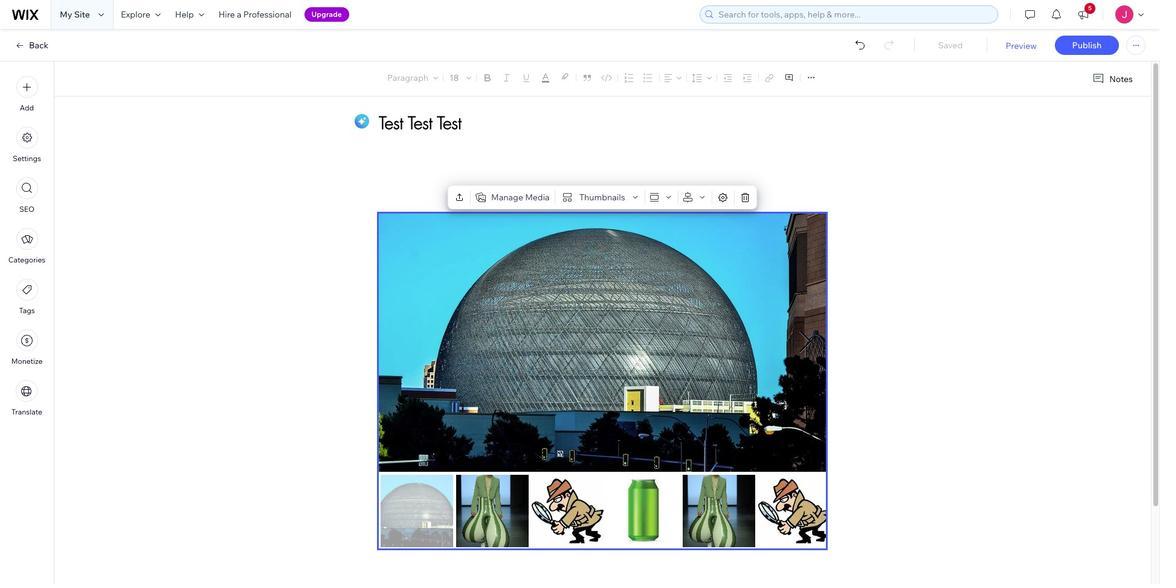 Task type: describe. For each thing, give the bounding box(es) containing it.
back button
[[15, 40, 48, 51]]

notes button
[[1088, 71, 1136, 87]]

paragraph
[[387, 73, 428, 83]]

hire
[[219, 9, 235, 20]]

hire a professional
[[219, 9, 292, 20]]

tags
[[19, 306, 35, 315]]

preview button
[[1006, 40, 1037, 51]]

translate
[[11, 408, 42, 417]]

manage media button
[[473, 189, 552, 206]]

publish button
[[1055, 36, 1119, 55]]

translate button
[[11, 381, 42, 417]]

site
[[74, 9, 90, 20]]

preview
[[1006, 40, 1037, 51]]

help button
[[168, 0, 211, 29]]

thumbnails button
[[558, 189, 642, 206]]

upgrade button
[[304, 7, 349, 22]]

notes
[[1109, 73, 1133, 84]]

my
[[60, 9, 72, 20]]

my site
[[60, 9, 90, 20]]

explore
[[121, 9, 150, 20]]

a
[[237, 9, 241, 20]]

thumbnails
[[579, 192, 625, 203]]

5 button
[[1070, 0, 1097, 29]]

monetize button
[[11, 330, 43, 366]]

help
[[175, 9, 194, 20]]



Task type: vqa. For each thing, say whether or not it's contained in the screenshot.
Sidebar element
no



Task type: locate. For each thing, give the bounding box(es) containing it.
monetize
[[11, 357, 43, 366]]

manage
[[491, 192, 523, 203]]

professional
[[243, 9, 292, 20]]

back
[[29, 40, 48, 51]]

categories button
[[8, 228, 45, 265]]

Search for tools, apps, help & more... field
[[715, 6, 994, 23]]

5
[[1088, 4, 1092, 12]]

hire a professional link
[[211, 0, 299, 29]]

manage media
[[491, 192, 550, 203]]

media
[[525, 192, 550, 203]]

region
[[379, 214, 830, 549]]

tags button
[[16, 279, 38, 315]]

settings button
[[13, 127, 41, 163]]

paragraph button
[[385, 69, 440, 86]]

menu containing add
[[0, 69, 54, 424]]

Add a Catchy Title text field
[[379, 112, 812, 134]]

seo
[[19, 205, 34, 214]]

publish
[[1072, 40, 1102, 51]]

add
[[20, 103, 34, 112]]

upgrade
[[311, 10, 342, 19]]

add button
[[16, 76, 38, 112]]

settings
[[13, 154, 41, 163]]

seo button
[[16, 178, 38, 214]]

menu
[[0, 69, 54, 424]]

categories
[[8, 256, 45, 265]]



